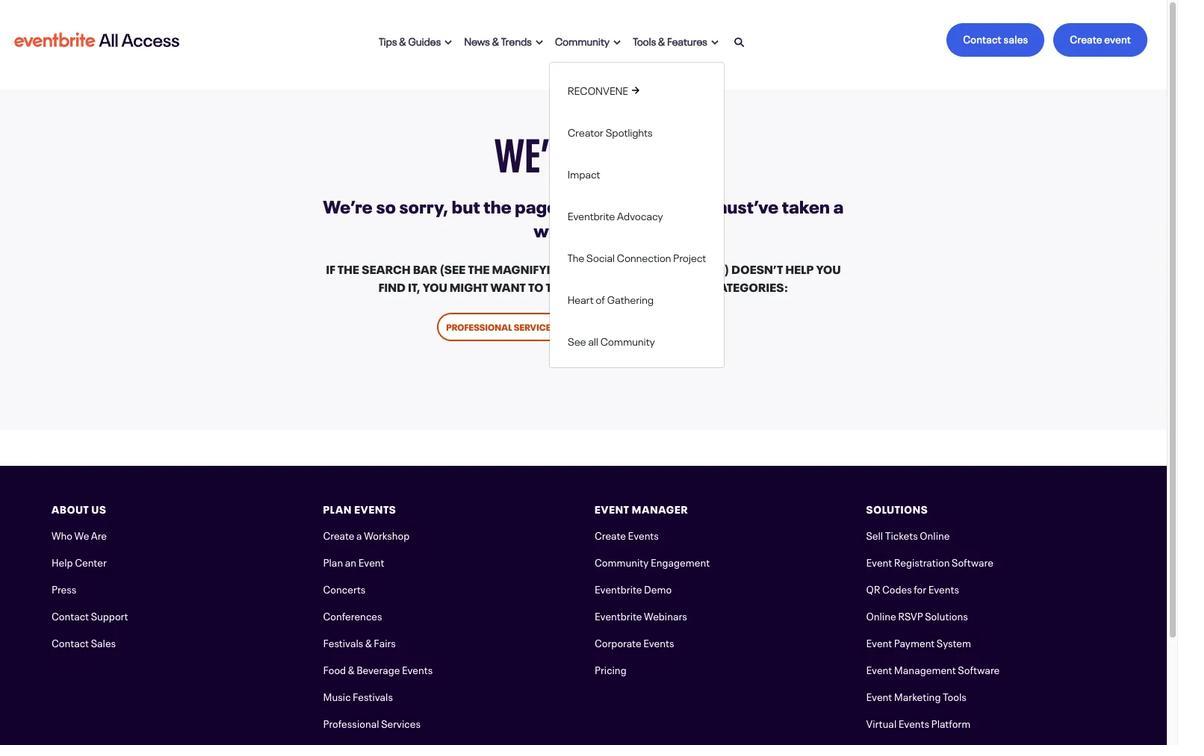 Task type: describe. For each thing, give the bounding box(es) containing it.
0 vertical spatial tools
[[633, 33, 657, 47]]

sales
[[1004, 31, 1029, 46]]

it,
[[408, 277, 421, 295]]

1 vertical spatial online
[[867, 608, 897, 623]]

create events link
[[595, 528, 659, 543]]

the inside we're so sorry, but the page you're looking for must've taken a wrong turn.
[[484, 192, 512, 218]]

we're for we're so sorry, but the page you're looking for must've taken a wrong turn.
[[323, 192, 373, 218]]

eventbrite demo
[[595, 582, 672, 597]]

event right an
[[359, 555, 385, 570]]

community for community engagement
[[595, 555, 649, 570]]

these
[[615, 277, 651, 295]]

try
[[546, 277, 567, 295]]

professional services link
[[437, 313, 566, 342]]

the right (see
[[468, 259, 490, 277]]

create event
[[1071, 31, 1132, 46]]

event management software
[[867, 662, 1000, 677]]

eventbrite advocacy link
[[550, 201, 725, 228]]

0 vertical spatial festivals
[[323, 635, 364, 650]]

arrow image for community
[[614, 40, 621, 46]]

eventbrite webinars link
[[595, 608, 688, 623]]

find
[[379, 277, 406, 295]]

create for create event
[[1071, 31, 1103, 46]]

system
[[937, 635, 972, 650]]

festivals & fairs link
[[323, 635, 396, 650]]

professional for professional services
[[446, 320, 512, 333]]

eventbrite for eventbrite demo
[[595, 582, 642, 597]]

qr codes for events
[[867, 582, 960, 597]]

0 horizontal spatial you
[[423, 277, 448, 295]]

page
[[515, 192, 558, 218]]

creator spotlights
[[568, 124, 653, 139]]

food & beverage events
[[323, 662, 433, 677]]

project
[[674, 249, 707, 264]]

contact support link
[[52, 608, 128, 623]]

community engagement link
[[595, 555, 710, 570]]

contact for contact support
[[52, 608, 89, 623]]

beverage
[[357, 662, 400, 677]]

sorry,
[[400, 192, 449, 218]]

heart
[[568, 291, 594, 306]]

events down event registration software link
[[929, 582, 960, 597]]

center
[[75, 555, 107, 570]]

features
[[668, 33, 708, 47]]

of inside 'link'
[[596, 291, 606, 306]]

festivals & fairs
[[323, 635, 396, 650]]

tips
[[379, 33, 397, 47]]

advocacy
[[617, 207, 664, 222]]

guides
[[409, 33, 441, 47]]

community engagement
[[595, 555, 710, 570]]

events for corporate events
[[644, 635, 675, 650]]

webinars
[[644, 608, 688, 623]]

to
[[529, 277, 544, 295]]

marketing
[[895, 689, 941, 704]]

events for virtual events platform
[[899, 716, 930, 731]]

about us
[[52, 502, 107, 517]]

tools & features
[[633, 33, 708, 47]]

corporate events link
[[595, 635, 675, 650]]

event marketing tools
[[867, 689, 967, 704]]

you're
[[561, 192, 614, 218]]

events for create events
[[628, 528, 659, 543]]

events right beverage
[[402, 662, 433, 677]]

are
[[91, 528, 107, 543]]

the right if
[[338, 259, 360, 277]]

event manager
[[595, 502, 689, 517]]

concerts
[[323, 582, 366, 597]]

connection
[[617, 249, 672, 264]]

news & trends
[[465, 33, 532, 47]]

create for create events
[[595, 528, 626, 543]]

see all community link
[[550, 327, 725, 354]]

virtual events platform
[[867, 716, 971, 731]]

qr codes for events link
[[867, 582, 960, 597]]

& for festivals
[[365, 635, 372, 650]]

online rsvp solutions
[[867, 608, 969, 623]]

spotlights
[[606, 124, 653, 139]]

glass
[[571, 259, 610, 277]]

we're lost.
[[495, 115, 673, 185]]

bar
[[413, 259, 438, 277]]

eventbrite demo link
[[595, 582, 672, 597]]

contact support
[[52, 608, 128, 623]]

manager
[[632, 502, 689, 517]]

contact sales
[[52, 635, 116, 650]]

conferences
[[323, 608, 382, 623]]

tips & guides link
[[373, 24, 459, 56]]

community for community
[[555, 33, 610, 47]]

event payment system link
[[867, 635, 972, 650]]

help center
[[52, 555, 107, 570]]

platform
[[932, 716, 971, 731]]

arrow image for tools & features
[[712, 40, 719, 46]]

music
[[323, 689, 351, 704]]

music festivals link
[[323, 689, 393, 704]]

concerts link
[[323, 582, 366, 597]]

software for event registration software
[[952, 555, 994, 570]]

reconvene link
[[550, 76, 725, 103]]

services
[[514, 320, 557, 333]]

registration
[[895, 555, 950, 570]]

& for news
[[492, 33, 500, 47]]

create events
[[595, 528, 659, 543]]

0 vertical spatial online
[[920, 528, 950, 543]]

plan for plan events
[[323, 502, 352, 517]]

arrow image for tips & guides
[[445, 40, 453, 46]]

workshop
[[364, 528, 410, 543]]

we're for we're lost.
[[495, 115, 587, 185]]

& for tools
[[659, 33, 666, 47]]

create event link
[[1054, 23, 1148, 57]]

plan an event
[[323, 555, 385, 570]]

software for event management software
[[959, 662, 1000, 677]]

so
[[376, 192, 396, 218]]

event for event registration software
[[867, 555, 893, 570]]

all
[[589, 333, 599, 348]]

payment
[[895, 635, 935, 650]]

0 horizontal spatial a
[[357, 528, 362, 543]]



Task type: vqa. For each thing, say whether or not it's contained in the screenshot.
the right Food & Drink
no



Task type: locate. For each thing, give the bounding box(es) containing it.
community right all
[[601, 333, 656, 348]]

plan left an
[[323, 555, 343, 570]]

1 horizontal spatial we're
[[495, 115, 587, 185]]

a right taken on the top
[[834, 192, 844, 218]]

create
[[1071, 31, 1103, 46], [323, 528, 355, 543], [595, 528, 626, 543]]

1 horizontal spatial professional
[[446, 320, 512, 333]]

event for event marketing tools
[[867, 689, 893, 704]]

arrow image inside community link
[[614, 40, 621, 46]]

0 horizontal spatial we're
[[323, 192, 373, 218]]

0 vertical spatial software
[[952, 555, 994, 570]]

2 horizontal spatial arrow image
[[712, 40, 719, 46]]

event up create events
[[595, 502, 630, 517]]

but
[[452, 192, 480, 218]]

0 horizontal spatial tools
[[633, 33, 657, 47]]

events down event manager
[[628, 528, 659, 543]]

create left event
[[1071, 31, 1103, 46]]

reconvene
[[568, 82, 629, 97]]

contact for contact sales
[[964, 31, 1002, 46]]

0 horizontal spatial for
[[684, 192, 708, 218]]

see
[[568, 333, 587, 348]]

event down "sell"
[[867, 555, 893, 570]]

turn.
[[592, 216, 634, 242]]

corporate events
[[595, 635, 675, 650]]

0 horizontal spatial arrow image
[[445, 40, 453, 46]]

software down system
[[959, 662, 1000, 677]]

virtual events platform link
[[867, 716, 971, 731]]

of right 'heart'
[[596, 291, 606, 306]]

tools left features
[[633, 33, 657, 47]]

eventbrite for eventbrite webinars
[[595, 608, 642, 623]]

1 horizontal spatial for
[[914, 582, 927, 597]]

who we are
[[52, 528, 107, 543]]

arrow image inside the reconvene link
[[632, 86, 640, 94]]

for inside we're so sorry, but the page you're looking for must've taken a wrong turn.
[[684, 192, 708, 218]]

conferences link
[[323, 608, 382, 623]]

food
[[323, 662, 346, 677]]

online up the event registration software in the bottom of the page
[[920, 528, 950, 543]]

doesn't
[[732, 259, 784, 277]]

must've
[[712, 192, 779, 218]]

solutions up tickets
[[867, 502, 929, 517]]

impact link
[[550, 160, 725, 186]]

2 horizontal spatial create
[[1071, 31, 1103, 46]]

arrow image inside tips & guides link
[[445, 40, 453, 46]]

community down create events
[[595, 555, 649, 570]]

1 horizontal spatial a
[[834, 192, 844, 218]]

events up create a workshop
[[355, 502, 397, 517]]

professional for professional services
[[323, 716, 379, 731]]

software
[[952, 555, 994, 570], [959, 662, 1000, 677]]

professional down music festivals link
[[323, 716, 379, 731]]

the social connection project link
[[550, 243, 725, 270]]

you right it,
[[423, 277, 448, 295]]

we're up page
[[495, 115, 587, 185]]

events for plan events
[[355, 502, 397, 517]]

one
[[570, 277, 595, 295]]

lost.
[[594, 115, 673, 185]]

plan for plan an event
[[323, 555, 343, 570]]

codes
[[883, 582, 912, 597]]

1 vertical spatial a
[[357, 528, 362, 543]]

1 horizontal spatial create
[[595, 528, 626, 543]]

& for food
[[348, 662, 355, 677]]

rsvp
[[899, 608, 924, 623]]

looking
[[618, 192, 680, 218]]

the right 'but' in the top of the page
[[484, 192, 512, 218]]

contact sales link
[[947, 23, 1045, 57]]

create down event manager
[[595, 528, 626, 543]]

community link
[[549, 24, 627, 56]]

contact sales
[[964, 31, 1029, 46]]

community
[[555, 33, 610, 47], [601, 333, 656, 348], [595, 555, 649, 570]]

2 arrow image from the left
[[614, 40, 621, 46]]

help
[[52, 555, 73, 570]]

2 vertical spatial community
[[595, 555, 649, 570]]

0 vertical spatial a
[[834, 192, 844, 218]]

a down "plan events" at left bottom
[[357, 528, 362, 543]]

logo eventbrite image
[[12, 27, 182, 53]]

for right looking
[[684, 192, 708, 218]]

gathering
[[608, 291, 654, 306]]

in
[[612, 259, 625, 277]]

0 vertical spatial arrow image
[[536, 40, 543, 46]]

you right help
[[817, 259, 841, 277]]

1 vertical spatial professional
[[323, 716, 379, 731]]

virtual
[[867, 716, 897, 731]]

plan an event link
[[323, 555, 385, 570]]

3 arrow image from the left
[[712, 40, 719, 46]]

solutions up system
[[926, 608, 969, 623]]

event for event manager
[[595, 502, 630, 517]]

management
[[895, 662, 957, 677]]

arrow image for reconvene
[[632, 86, 640, 94]]

of inside if the search bar (see the magnifying glass in the navigation) doesn't help you find it, you might want to try one of these popular categories:
[[597, 277, 612, 295]]

1 vertical spatial contact
[[52, 608, 89, 623]]

& right news on the top left of page
[[492, 33, 500, 47]]

a
[[834, 192, 844, 218], [357, 528, 362, 543]]

1 horizontal spatial you
[[817, 259, 841, 277]]

create a workshop link
[[323, 528, 410, 543]]

1 vertical spatial community
[[601, 333, 656, 348]]

1 horizontal spatial arrow image
[[614, 40, 621, 46]]

event for event management software
[[867, 662, 893, 677]]

event payment system
[[867, 635, 972, 650]]

1 plan from the top
[[323, 502, 352, 517]]

event left the "management"
[[867, 662, 893, 677]]

1 vertical spatial we're
[[323, 192, 373, 218]]

want
[[491, 277, 526, 295]]

categories:
[[711, 277, 789, 295]]

fairs
[[374, 635, 396, 650]]

event up virtual
[[867, 689, 893, 704]]

arrow image for news & trends
[[536, 40, 543, 46]]

1 horizontal spatial arrow image
[[632, 86, 640, 94]]

we're inside we're so sorry, but the page you're looking for must've taken a wrong turn.
[[323, 192, 373, 218]]

sales
[[91, 635, 116, 650]]

arrow image inside tools & features link
[[712, 40, 719, 46]]

1 vertical spatial solutions
[[926, 608, 969, 623]]

help
[[786, 259, 814, 277]]

2 vertical spatial contact
[[52, 635, 89, 650]]

create a workshop
[[323, 528, 410, 543]]

sell tickets online
[[867, 528, 950, 543]]

& left features
[[659, 33, 666, 47]]

the right in
[[627, 259, 649, 277]]

event management software link
[[867, 662, 1000, 677]]

community up reconvene
[[555, 33, 610, 47]]

might
[[450, 277, 488, 295]]

professional down might
[[446, 320, 512, 333]]

help center link
[[52, 555, 107, 570]]

search icon image
[[735, 37, 745, 48]]

professional services
[[323, 716, 421, 731]]

we
[[74, 528, 89, 543]]

1 vertical spatial plan
[[323, 555, 343, 570]]

0 vertical spatial eventbrite
[[568, 207, 615, 222]]

solutions
[[867, 502, 929, 517], [926, 608, 969, 623]]

music festivals
[[323, 689, 393, 704]]

0 horizontal spatial professional
[[323, 716, 379, 731]]

1 vertical spatial software
[[959, 662, 1000, 677]]

(see
[[440, 259, 466, 277]]

contact inside contact sales link
[[964, 31, 1002, 46]]

0 vertical spatial plan
[[323, 502, 352, 517]]

arrow image
[[536, 40, 543, 46], [632, 86, 640, 94]]

for right codes
[[914, 582, 927, 597]]

arrow image right reconvene
[[632, 86, 640, 94]]

engagement
[[651, 555, 710, 570]]

arrow image right guides
[[445, 40, 453, 46]]

software right 'registration'
[[952, 555, 994, 570]]

& right tips
[[399, 33, 407, 47]]

arrow image
[[445, 40, 453, 46], [614, 40, 621, 46], [712, 40, 719, 46]]

1 vertical spatial festivals
[[353, 689, 393, 704]]

social
[[587, 249, 615, 264]]

eventbrite advocacy
[[568, 207, 664, 222]]

of right one
[[597, 277, 612, 295]]

1 vertical spatial for
[[914, 582, 927, 597]]

eventbrite inside eventbrite advocacy link
[[568, 207, 615, 222]]

event for event payment system
[[867, 635, 893, 650]]

event left payment
[[867, 635, 893, 650]]

event
[[595, 502, 630, 517], [359, 555, 385, 570], [867, 555, 893, 570], [867, 635, 893, 650], [867, 662, 893, 677], [867, 689, 893, 704]]

& for tips
[[399, 33, 407, 47]]

1 vertical spatial arrow image
[[632, 86, 640, 94]]

tools up platform
[[943, 689, 967, 704]]

arrow image right trends
[[536, 40, 543, 46]]

eventbrite for eventbrite advocacy
[[568, 207, 615, 222]]

0 vertical spatial solutions
[[867, 502, 929, 517]]

plan events
[[323, 502, 397, 517]]

demo
[[644, 582, 672, 597]]

the social connection project
[[568, 249, 707, 264]]

plan
[[323, 502, 352, 517], [323, 555, 343, 570]]

1 vertical spatial eventbrite
[[595, 582, 642, 597]]

navigation)
[[651, 259, 730, 277]]

who we are link
[[52, 528, 107, 543]]

professional services link
[[323, 716, 421, 731]]

create for create a workshop
[[323, 528, 355, 543]]

1 arrow image from the left
[[445, 40, 453, 46]]

create up an
[[323, 528, 355, 543]]

sell
[[867, 528, 884, 543]]

plan up create a workshop
[[323, 502, 352, 517]]

0 horizontal spatial arrow image
[[536, 40, 543, 46]]

wrong
[[534, 216, 589, 242]]

sell tickets online link
[[867, 528, 950, 543]]

arrow image inside the 'news & trends' link
[[536, 40, 543, 46]]

arrow image left search icon
[[712, 40, 719, 46]]

press
[[52, 582, 77, 597]]

event marketing tools link
[[867, 689, 967, 704]]

0 horizontal spatial online
[[867, 608, 897, 623]]

eventbrite
[[568, 207, 615, 222], [595, 582, 642, 597], [595, 608, 642, 623]]

see all community
[[568, 333, 656, 348]]

festivals up professional services link
[[353, 689, 393, 704]]

taken
[[782, 192, 831, 218]]

1 horizontal spatial online
[[920, 528, 950, 543]]

food & beverage events link
[[323, 662, 433, 677]]

2 vertical spatial eventbrite
[[595, 608, 642, 623]]

2 plan from the top
[[323, 555, 343, 570]]

events down the webinars
[[644, 635, 675, 650]]

1 vertical spatial tools
[[943, 689, 967, 704]]

pricing
[[595, 662, 627, 677]]

online down qr
[[867, 608, 897, 623]]

0 vertical spatial contact
[[964, 31, 1002, 46]]

contact for contact sales
[[52, 635, 89, 650]]

0 horizontal spatial create
[[323, 528, 355, 543]]

events down event marketing tools
[[899, 716, 930, 731]]

a inside we're so sorry, but the page you're looking for must've taken a wrong turn.
[[834, 192, 844, 218]]

services
[[381, 716, 421, 731]]

& left fairs
[[365, 635, 372, 650]]

0 vertical spatial for
[[684, 192, 708, 218]]

& right food
[[348, 662, 355, 677]]

trends
[[502, 33, 532, 47]]

0 vertical spatial professional
[[446, 320, 512, 333]]

1 horizontal spatial tools
[[943, 689, 967, 704]]

arrow image up reconvene
[[614, 40, 621, 46]]

we're left so
[[323, 192, 373, 218]]

0 vertical spatial we're
[[495, 115, 587, 185]]

if
[[326, 259, 336, 277]]

tools
[[633, 33, 657, 47], [943, 689, 967, 704]]

festivals up food
[[323, 635, 364, 650]]

0 vertical spatial community
[[555, 33, 610, 47]]



